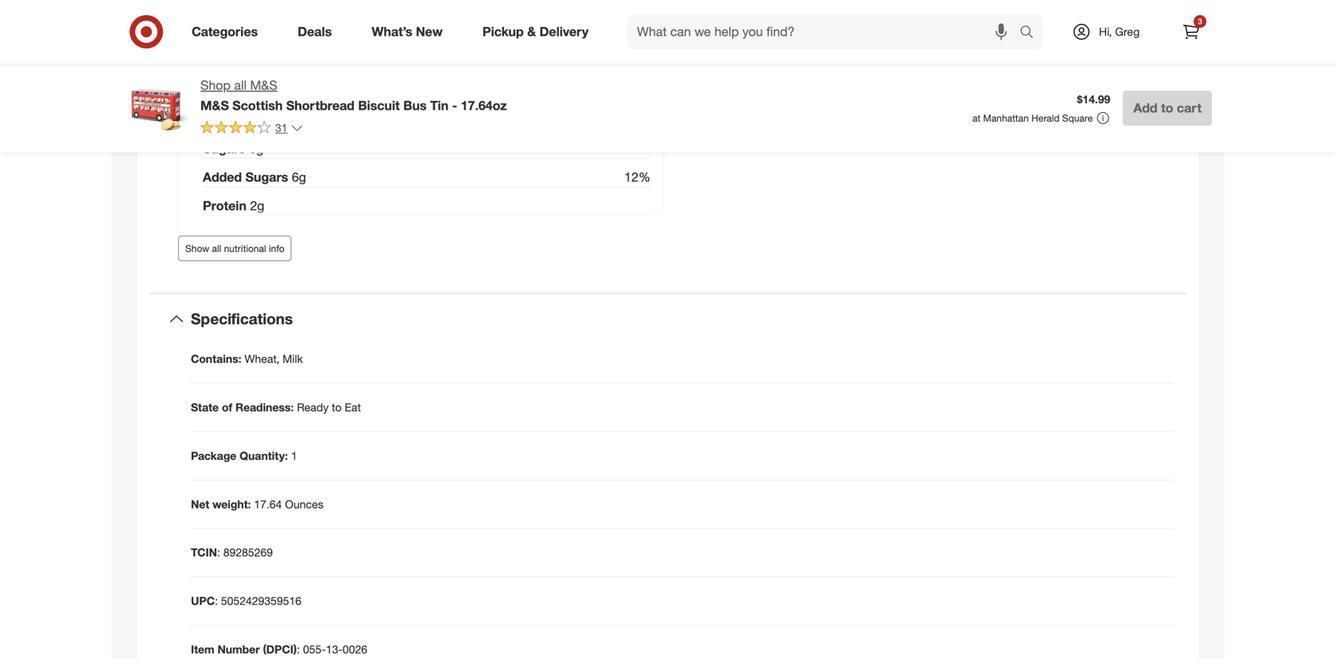 Task type: vqa. For each thing, say whether or not it's contained in the screenshot.
Dietary Fiber 1 g on the left of the page
yes



Task type: describe. For each thing, give the bounding box(es) containing it.
0 vertical spatial mg
[[290, 27, 308, 42]]

manhattan
[[983, 112, 1029, 124]]

150
[[252, 55, 274, 71]]

1 vertical spatial to
[[332, 400, 342, 414]]

all for show
[[212, 242, 221, 254]]

shop
[[200, 78, 231, 93]]

sodium
[[203, 55, 249, 71]]

show
[[185, 242, 209, 254]]

tin
[[430, 98, 449, 113]]

added
[[203, 169, 242, 185]]

shortbread
[[286, 98, 355, 113]]

pickup & delivery
[[483, 24, 589, 39]]

search
[[1013, 26, 1051, 41]]

milk
[[283, 352, 303, 366]]

wheat,
[[245, 352, 279, 366]]

17.64oz
[[461, 98, 507, 113]]

add to cart button
[[1123, 91, 1212, 126]]

package
[[191, 449, 237, 463]]

1 for quantity:
[[291, 449, 297, 463]]

1 for fiber
[[285, 112, 292, 128]]

pickup
[[483, 24, 524, 39]]

state of readiness: ready to eat
[[191, 400, 361, 414]]

readiness:
[[235, 400, 294, 414]]

-
[[452, 98, 457, 113]]

31 link
[[200, 120, 303, 138]]

all for shop
[[234, 78, 247, 93]]

square
[[1062, 112, 1093, 124]]

net
[[191, 497, 209, 511]]

protein
[[203, 198, 247, 213]]

31
[[275, 121, 288, 135]]

image of m&s scottish shortbread biscuit bus tin - 17.64oz image
[[124, 76, 188, 140]]

cart
[[1177, 100, 1202, 116]]

search button
[[1013, 14, 1051, 52]]

0 horizontal spatial m&s
[[200, 98, 229, 113]]

of
[[222, 400, 232, 414]]

info
[[269, 242, 284, 254]]

categories link
[[178, 14, 278, 49]]

ounces
[[285, 497, 324, 511]]

greg
[[1115, 25, 1140, 39]]

at manhattan herald square
[[973, 112, 1093, 124]]

what's new link
[[358, 14, 463, 49]]

biscuit
[[358, 98, 400, 113]]

2
[[250, 198, 257, 213]]

1 vertical spatial mg
[[274, 55, 292, 71]]

item
[[191, 643, 214, 657]]

7%
[[631, 55, 651, 71]]

fiber
[[250, 112, 281, 128]]

add
[[1134, 100, 1158, 116]]

hi, greg
[[1099, 25, 1140, 39]]

categories
[[192, 24, 258, 39]]

dietary fiber 1 g
[[203, 112, 299, 128]]

cholesterol
[[203, 27, 272, 42]]

shop all m&s m&s scottish shortbread biscuit bus tin - 17.64oz
[[200, 78, 507, 113]]

3
[[1198, 16, 1202, 26]]

state
[[191, 400, 219, 414]]

dietary
[[203, 112, 247, 128]]

net weight: 17.64 ounces
[[191, 497, 324, 511]]

package quantity: 1
[[191, 449, 297, 463]]

22
[[322, 84, 336, 99]]

nutritional
[[224, 242, 266, 254]]

$14.99
[[1077, 92, 1110, 106]]

carbohydrate
[[235, 84, 319, 99]]

deals
[[298, 24, 332, 39]]

17.64
[[254, 497, 282, 511]]

eat
[[345, 400, 361, 414]]



Task type: locate. For each thing, give the bounding box(es) containing it.
specifications
[[191, 310, 293, 328]]

1 vertical spatial all
[[212, 242, 221, 254]]

0 horizontal spatial 6
[[249, 141, 256, 156]]

m&s
[[250, 78, 277, 93], [200, 98, 229, 113]]

What can we help you find? suggestions appear below search field
[[628, 14, 1024, 49]]

0 vertical spatial :
[[217, 546, 220, 560]]

0 vertical spatial 1
[[285, 112, 292, 128]]

number
[[218, 643, 260, 657]]

: left 5052429359516
[[215, 594, 218, 608]]

sugars down dietary
[[203, 141, 246, 156]]

to left 'eat'
[[332, 400, 342, 414]]

to right add
[[1161, 100, 1173, 116]]

all
[[234, 78, 247, 93], [212, 242, 221, 254]]

2 vertical spatial :
[[297, 643, 300, 657]]

1 vertical spatial sugars
[[245, 169, 288, 185]]

: left 055-
[[297, 643, 300, 657]]

mg up carbohydrate
[[274, 55, 292, 71]]

1 horizontal spatial to
[[1161, 100, 1173, 116]]

show all nutritional info
[[185, 242, 284, 254]]

deals link
[[284, 14, 352, 49]]

bus
[[403, 98, 427, 113]]

new
[[416, 24, 443, 39]]

12% for mg
[[624, 27, 651, 42]]

tcin : 89285269
[[191, 546, 273, 560]]

added sugars 6 g
[[203, 169, 306, 185]]

12% up the 0% at top
[[624, 169, 651, 185]]

scottish
[[232, 98, 283, 113]]

0026
[[343, 643, 367, 657]]

weight:
[[212, 497, 251, 511]]

at
[[973, 112, 981, 124]]

1 right "quantity:"
[[291, 449, 297, 463]]

ready
[[297, 400, 329, 414]]

5052429359516
[[221, 594, 302, 608]]

0 horizontal spatial all
[[212, 242, 221, 254]]

1 vertical spatial :
[[215, 594, 218, 608]]

add to cart
[[1134, 100, 1202, 116]]

12% for 6
[[624, 169, 651, 185]]

contains: wheat, milk
[[191, 352, 303, 366]]

1 horizontal spatial m&s
[[250, 78, 277, 93]]

&
[[527, 24, 536, 39]]

to inside button
[[1161, 100, 1173, 116]]

:
[[217, 546, 220, 560], [215, 594, 218, 608], [297, 643, 300, 657]]

0 horizontal spatial to
[[332, 400, 342, 414]]

what's new
[[372, 24, 443, 39]]

specifications button
[[150, 294, 1187, 345]]

89285269
[[223, 546, 273, 560]]

1 horizontal spatial all
[[234, 78, 247, 93]]

6
[[249, 141, 256, 156], [292, 169, 299, 185]]

0 vertical spatial 12%
[[624, 27, 651, 42]]

1 horizontal spatial 6
[[292, 169, 299, 185]]

m&s up scottish
[[250, 78, 277, 93]]

0 vertical spatial to
[[1161, 100, 1173, 116]]

total carbohydrate 22
[[203, 84, 336, 99]]

0%
[[631, 226, 651, 242]]

1 12% from the top
[[624, 27, 651, 42]]

tcin
[[191, 546, 217, 560]]

0 vertical spatial m&s
[[250, 78, 277, 93]]

1 right fiber
[[285, 112, 292, 128]]

upc
[[191, 594, 215, 608]]

delivery
[[540, 24, 589, 39]]

g
[[292, 112, 299, 128], [256, 141, 264, 156], [299, 169, 306, 185], [257, 198, 264, 213]]

(dpci)
[[263, 643, 297, 657]]

herald
[[1032, 112, 1060, 124]]

12% up the '7%'
[[624, 27, 651, 42]]

13-
[[326, 643, 343, 657]]

m&s down shop
[[200, 98, 229, 113]]

sugars
[[203, 141, 246, 156], [245, 169, 288, 185]]

all inside shop all m&s m&s scottish shortbread biscuit bus tin - 17.64oz
[[234, 78, 247, 93]]

1 vertical spatial 6
[[292, 169, 299, 185]]

2 12% from the top
[[624, 169, 651, 185]]

1
[[285, 112, 292, 128], [291, 449, 297, 463]]

0 vertical spatial all
[[234, 78, 247, 93]]

all right show
[[212, 242, 221, 254]]

total
[[203, 84, 232, 99]]

quantity:
[[240, 449, 288, 463]]

mg up sodium 150 mg
[[290, 27, 308, 42]]

sugars up '2'
[[245, 169, 288, 185]]

pickup & delivery link
[[469, 14, 608, 49]]

0 vertical spatial sugars
[[203, 141, 246, 156]]

show all nutritional info button
[[178, 236, 292, 261]]

: for tcin
[[217, 546, 220, 560]]

: left 89285269
[[217, 546, 220, 560]]

item number (dpci) : 055-13-0026
[[191, 643, 367, 657]]

12%
[[624, 27, 651, 42], [624, 169, 651, 185]]

0 vertical spatial 6
[[249, 141, 256, 156]]

all down sodium 150 mg
[[234, 78, 247, 93]]

1 vertical spatial 1
[[291, 449, 297, 463]]

sugars 6 g
[[203, 141, 264, 156]]

055-
[[303, 643, 326, 657]]

what's
[[372, 24, 412, 39]]

all inside button
[[212, 242, 221, 254]]

contains:
[[191, 352, 242, 366]]

to
[[1161, 100, 1173, 116], [332, 400, 342, 414]]

: for upc
[[215, 594, 218, 608]]

1 vertical spatial m&s
[[200, 98, 229, 113]]

3 link
[[1174, 14, 1209, 49]]

sodium 150 mg
[[203, 55, 292, 71]]

protein 2 g
[[203, 198, 264, 213]]

upc : 5052429359516
[[191, 594, 302, 608]]

1 vertical spatial 12%
[[624, 169, 651, 185]]

hi,
[[1099, 25, 1112, 39]]

mg
[[290, 27, 308, 42], [274, 55, 292, 71]]



